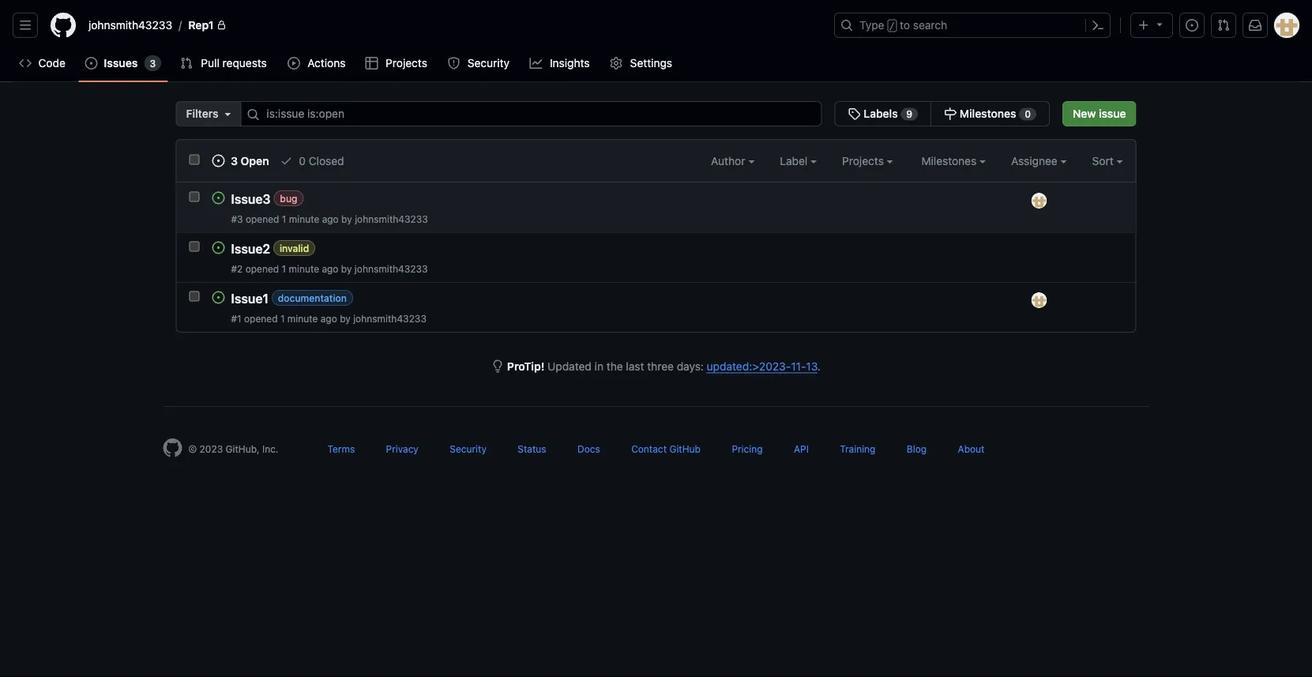 Task type: locate. For each thing, give the bounding box(es) containing it.
/ left rep1
[[179, 19, 182, 32]]

issue opened image
[[85, 57, 97, 70]]

11-
[[791, 360, 806, 373]]

1 vertical spatial security
[[450, 443, 487, 454]]

0 vertical spatial by
[[341, 213, 352, 224]]

issues
[[104, 56, 138, 70]]

opened down issue2
[[245, 263, 279, 274]]

projects
[[386, 56, 427, 70], [842, 154, 887, 167]]

table image
[[366, 57, 378, 70]]

github
[[670, 443, 701, 454]]

privacy
[[386, 443, 419, 454]]

author button
[[711, 152, 755, 169]]

0 vertical spatial 3
[[150, 58, 156, 69]]

by up #2             opened 1 minute ago by johnsmith43233
[[341, 213, 352, 224]]

opened for issue1
[[244, 313, 278, 324]]

in
[[595, 360, 604, 373]]

ago for issue3
[[322, 213, 339, 224]]

requests
[[223, 56, 267, 70]]

footer containing © 2023 github, inc.
[[151, 406, 1162, 497]]

1 down bug
[[282, 213, 286, 224]]

2 vertical spatial by
[[340, 313, 351, 324]]

open issue element
[[212, 191, 225, 204], [212, 241, 225, 254], [212, 291, 225, 304]]

by down "documentation"
[[340, 313, 351, 324]]

by for issue3
[[341, 213, 352, 224]]

open
[[241, 154, 269, 167]]

2 vertical spatial opened
[[244, 313, 278, 324]]

by up "documentation"
[[341, 263, 352, 274]]

issue opened image left git pull request image
[[1186, 19, 1199, 32]]

pricing
[[732, 443, 763, 454]]

projects right table image
[[386, 56, 427, 70]]

training
[[840, 443, 876, 454]]

0 horizontal spatial projects
[[386, 56, 427, 70]]

johnsmith43233 for issue1
[[353, 313, 427, 324]]

2 vertical spatial minute
[[287, 313, 318, 324]]

code image
[[19, 57, 32, 70]]

contact github
[[631, 443, 701, 454]]

0 inside milestones 0
[[1025, 109, 1031, 120]]

last
[[626, 360, 644, 373]]

check image
[[280, 154, 293, 167]]

1 horizontal spatial projects
[[842, 154, 887, 167]]

3 left open
[[231, 154, 238, 167]]

0 vertical spatial ago
[[322, 213, 339, 224]]

open issue element right 'issue3' checkbox
[[212, 191, 225, 204]]

homepage image
[[51, 13, 76, 38]]

0 vertical spatial @johnsmith43233 image
[[1032, 193, 1047, 209]]

by for issue1
[[340, 313, 351, 324]]

api
[[794, 443, 809, 454]]

milestones down the milestone 'image'
[[922, 154, 980, 167]]

2 vertical spatial open issue element
[[212, 291, 225, 304]]

protip! updated in the last three days: updated:>2023-11-13 .
[[507, 360, 821, 373]]

open issue element for issue1
[[212, 291, 225, 304]]

gear image
[[610, 57, 623, 70]]

security
[[468, 56, 510, 70], [450, 443, 487, 454]]

actions link
[[281, 51, 353, 75]]

minute down invalid on the left of the page
[[289, 263, 319, 274]]

3
[[150, 58, 156, 69], [231, 154, 238, 167]]

0 horizontal spatial /
[[179, 19, 182, 32]]

0 vertical spatial security link
[[441, 51, 517, 75]]

security link left "status"
[[450, 443, 487, 454]]

blog
[[907, 443, 927, 454]]

open issue image right 'issue3' checkbox
[[212, 192, 225, 204]]

0
[[1025, 109, 1031, 120], [299, 154, 306, 167]]

johnsmith43233 link for issue3
[[355, 213, 428, 224]]

code link
[[13, 51, 72, 75]]

1 open issue element from the top
[[212, 191, 225, 204]]

1 vertical spatial 0
[[299, 154, 306, 167]]

documentation link
[[272, 290, 353, 306]]

0 horizontal spatial issue opened image
[[212, 154, 225, 167]]

1 horizontal spatial 0
[[1025, 109, 1031, 120]]

0 horizontal spatial 0
[[299, 154, 306, 167]]

security inside footer
[[450, 443, 487, 454]]

open issue element for issue3
[[212, 191, 225, 204]]

0 vertical spatial 0
[[1025, 109, 1031, 120]]

1 horizontal spatial /
[[889, 21, 895, 32]]

johnsmith43233 for issue2
[[355, 263, 428, 274]]

opened down the issue1 link at the top
[[244, 313, 278, 324]]

minute down "documentation"
[[287, 313, 318, 324]]

/ left to
[[889, 21, 895, 32]]

contact github link
[[631, 443, 701, 454]]

security link
[[441, 51, 517, 75], [450, 443, 487, 454]]

milestones inside 'issue' element
[[960, 107, 1017, 120]]

new
[[1073, 107, 1096, 120]]

rep1 link
[[182, 13, 233, 38]]

open issue image
[[212, 192, 225, 204], [212, 291, 225, 304]]

0 vertical spatial milestones
[[960, 107, 1017, 120]]

issue3 link
[[231, 192, 271, 207]]

type / to search
[[860, 19, 948, 32]]

opened for issue3
[[246, 213, 279, 224]]

open issue image for issue1
[[212, 291, 225, 304]]

1 horizontal spatial issue opened image
[[1186, 19, 1199, 32]]

2 vertical spatial 1
[[280, 313, 285, 324]]

security link left graph icon
[[441, 51, 517, 75]]

milestones inside popup button
[[922, 154, 980, 167]]

1
[[282, 213, 286, 224], [282, 263, 286, 274], [280, 313, 285, 324]]

shield image
[[447, 57, 460, 70]]

pricing link
[[732, 443, 763, 454]]

github,
[[226, 443, 260, 454]]

opened down issue3 at top
[[246, 213, 279, 224]]

/ for johnsmith43233
[[179, 19, 182, 32]]

1 vertical spatial 3
[[231, 154, 238, 167]]

1 vertical spatial open issue image
[[212, 291, 225, 304]]

assignee button
[[1011, 152, 1067, 169]]

actions
[[308, 56, 346, 70]]

1 for issue2
[[282, 263, 286, 274]]

list containing johnsmith43233 /
[[82, 13, 825, 38]]

None search field
[[176, 101, 1050, 126]]

/
[[179, 19, 182, 32], [889, 21, 895, 32]]

none search field containing filters
[[176, 101, 1050, 126]]

ago
[[322, 213, 339, 224], [322, 263, 339, 274], [321, 313, 337, 324]]

0 vertical spatial projects
[[386, 56, 427, 70]]

minute
[[289, 213, 319, 224], [289, 263, 319, 274], [287, 313, 318, 324]]

0 horizontal spatial 3
[[150, 58, 156, 69]]

milestones right the milestone 'image'
[[960, 107, 1017, 120]]

0 vertical spatial minute
[[289, 213, 319, 224]]

1 vertical spatial opened
[[245, 263, 279, 274]]

2023
[[200, 443, 223, 454]]

footer
[[151, 406, 1162, 497]]

3 open link
[[212, 152, 269, 169]]

bug link
[[274, 191, 304, 206]]

1 vertical spatial milestones
[[922, 154, 980, 167]]

documentation
[[278, 292, 347, 304]]

0 vertical spatial open issue image
[[212, 192, 225, 204]]

status
[[518, 443, 546, 454]]

privacy link
[[386, 443, 419, 454]]

2 vertical spatial ago
[[321, 313, 337, 324]]

2 open issue image from the top
[[212, 291, 225, 304]]

1 vertical spatial by
[[341, 263, 352, 274]]

issue2 link
[[231, 241, 270, 256]]

list
[[82, 13, 825, 38]]

milestones for milestones 0
[[960, 107, 1017, 120]]

1 vertical spatial security link
[[450, 443, 487, 454]]

labels
[[864, 107, 898, 120]]

milestones for milestones
[[922, 154, 980, 167]]

label
[[780, 154, 811, 167]]

issue opened image
[[1186, 19, 1199, 32], [212, 154, 225, 167]]

security right shield icon
[[468, 56, 510, 70]]

#2
[[231, 263, 243, 274]]

git pull request image
[[1218, 19, 1230, 32]]

assigned to johnsmith43233 element
[[1031, 193, 1047, 209]]

1 down invalid on the left of the page
[[282, 263, 286, 274]]

to
[[900, 19, 910, 32]]

milestones button
[[922, 152, 986, 169]]

0 closed link
[[280, 152, 344, 169]]

projects inside popup button
[[842, 154, 887, 167]]

by for issue2
[[341, 263, 352, 274]]

open issue image right issue1 option
[[212, 291, 225, 304]]

sort button
[[1092, 152, 1123, 169]]

3 for 3
[[150, 58, 156, 69]]

2 open issue element from the top
[[212, 241, 225, 254]]

label button
[[780, 152, 817, 169]]

johnsmith43233
[[88, 19, 172, 32], [355, 213, 428, 224], [355, 263, 428, 274], [353, 313, 427, 324]]

milestones
[[960, 107, 1017, 120], [922, 154, 980, 167]]

0 vertical spatial opened
[[246, 213, 279, 224]]

0 vertical spatial open issue element
[[212, 191, 225, 204]]

1 vertical spatial projects
[[842, 154, 887, 167]]

johnsmith43233 inside "johnsmith43233 /"
[[88, 19, 172, 32]]

/ inside type / to search
[[889, 21, 895, 32]]

milestones 0
[[957, 107, 1031, 120]]

1 down "documentation"
[[280, 313, 285, 324]]

pull requests link
[[174, 51, 275, 75]]

0 right check image
[[299, 154, 306, 167]]

minute for issue1
[[287, 313, 318, 324]]

1 vertical spatial issue opened image
[[212, 154, 225, 167]]

open issue element for issue2
[[212, 241, 225, 254]]

light bulb image
[[492, 360, 504, 373]]

triangle down image
[[222, 107, 234, 120]]

projects down tag icon
[[842, 154, 887, 167]]

minute down 'bug' link
[[289, 213, 319, 224]]

open issue element right issue1 option
[[212, 291, 225, 304]]

1 vertical spatial ago
[[322, 263, 339, 274]]

1 vertical spatial 1
[[282, 263, 286, 274]]

/ inside "johnsmith43233 /"
[[179, 19, 182, 32]]

open issue element right issue2 option
[[212, 241, 225, 254]]

1 vertical spatial open issue element
[[212, 241, 225, 254]]

johnsmith43233 link
[[82, 13, 179, 38], [355, 213, 428, 224], [355, 263, 428, 274], [353, 313, 427, 324]]

issue opened image right select all issues checkbox
[[212, 154, 225, 167]]

updated
[[548, 360, 592, 373]]

security left "status"
[[450, 443, 487, 454]]

tag image
[[848, 107, 861, 120]]

1 vertical spatial @johnsmith43233 image
[[1032, 292, 1047, 308]]

by
[[341, 213, 352, 224], [341, 263, 352, 274], [340, 313, 351, 324]]

0 up assignee
[[1025, 109, 1031, 120]]

rep1
[[188, 19, 214, 32]]

1 vertical spatial minute
[[289, 263, 319, 274]]

new issue link
[[1063, 101, 1137, 126]]

3 right issues
[[150, 58, 156, 69]]

issue1
[[231, 291, 269, 306]]

api link
[[794, 443, 809, 454]]

three
[[647, 360, 674, 373]]

@johnsmith43233 image
[[1032, 193, 1047, 209], [1032, 292, 1047, 308]]

3 open issue element from the top
[[212, 291, 225, 304]]

1 open issue image from the top
[[212, 192, 225, 204]]

search image
[[247, 108, 260, 121]]

1 horizontal spatial 3
[[231, 154, 238, 167]]

0 vertical spatial 1
[[282, 213, 286, 224]]

/ for type
[[889, 21, 895, 32]]



Task type: vqa. For each thing, say whether or not it's contained in the screenshot.
Light high contrast "icon" related to Light Protanopia & Deuteranopia image at right bottom
no



Task type: describe. For each thing, give the bounding box(es) containing it.
labels 9
[[861, 107, 913, 120]]

3 for 3 open
[[231, 154, 238, 167]]

filters button
[[176, 101, 241, 126]]

terms link
[[328, 443, 355, 454]]

Issue3 checkbox
[[189, 192, 200, 202]]

opened for issue2
[[245, 263, 279, 274]]

docs
[[578, 443, 600, 454]]

#2             opened 1 minute ago by johnsmith43233
[[231, 263, 428, 274]]

invalid link
[[273, 240, 315, 256]]

lock image
[[217, 21, 226, 30]]

© 2023 github, inc.
[[188, 443, 278, 454]]

play image
[[288, 57, 300, 70]]

0 vertical spatial security
[[468, 56, 510, 70]]

updated:>2023-11-13 link
[[707, 360, 818, 373]]

0 vertical spatial issue opened image
[[1186, 19, 1199, 32]]

johnsmith43233 link for issue2
[[355, 263, 428, 274]]

#3             opened 1 minute ago by johnsmith43233
[[231, 213, 428, 224]]

plus image
[[1138, 19, 1150, 32]]

issue element
[[835, 101, 1050, 126]]

issue opened image inside 3 open link
[[212, 154, 225, 167]]

settings
[[630, 56, 672, 70]]

pull requests
[[201, 56, 267, 70]]

about link
[[958, 443, 985, 454]]

#3
[[231, 213, 243, 224]]

open issue image for issue3
[[212, 192, 225, 204]]

open issue image
[[212, 241, 225, 254]]

1 @johnsmith43233 image from the top
[[1032, 193, 1047, 209]]

about
[[958, 443, 985, 454]]

type
[[860, 19, 885, 32]]

terms
[[328, 443, 355, 454]]

projects button
[[842, 152, 893, 169]]

code
[[38, 56, 65, 70]]

days:
[[677, 360, 704, 373]]

contact
[[631, 443, 667, 454]]

sort
[[1092, 154, 1114, 167]]

©
[[188, 443, 197, 454]]

milestone image
[[944, 107, 957, 120]]

0 closed
[[296, 154, 344, 167]]

insights link
[[523, 51, 597, 75]]

ago for issue1
[[321, 313, 337, 324]]

minute for issue2
[[289, 263, 319, 274]]

Issues search field
[[241, 101, 822, 126]]

bug
[[280, 193, 298, 204]]

1 for issue1
[[280, 313, 285, 324]]

inc.
[[262, 443, 278, 454]]

issue
[[1099, 107, 1126, 120]]

Issue1 checkbox
[[189, 291, 200, 301]]

insights
[[550, 56, 590, 70]]

notifications image
[[1249, 19, 1262, 32]]

minute for issue3
[[289, 213, 319, 224]]

updated:>2023-
[[707, 360, 791, 373]]

filters
[[186, 107, 218, 120]]

ago for issue2
[[322, 263, 339, 274]]

Search all issues text field
[[241, 101, 822, 126]]

git pull request image
[[180, 57, 193, 70]]

settings link
[[604, 51, 680, 75]]

the
[[607, 360, 623, 373]]

issue2
[[231, 241, 270, 256]]

protip!
[[507, 360, 545, 373]]

projects link
[[359, 51, 435, 75]]

search
[[913, 19, 948, 32]]

.
[[818, 360, 821, 373]]

graph image
[[530, 57, 542, 70]]

assignee
[[1011, 154, 1061, 167]]

status link
[[518, 443, 546, 454]]

new issue
[[1073, 107, 1126, 120]]

3 open
[[228, 154, 269, 167]]

13
[[806, 360, 818, 373]]

#1
[[231, 313, 241, 324]]

blog link
[[907, 443, 927, 454]]

#1             opened 1 minute ago by johnsmith43233
[[231, 313, 427, 324]]

author
[[711, 154, 748, 167]]

training link
[[840, 443, 876, 454]]

johnsmith43233 /
[[88, 19, 182, 32]]

docs link
[[578, 443, 600, 454]]

issue3
[[231, 192, 271, 207]]

command palette image
[[1092, 19, 1105, 32]]

triangle down image
[[1154, 18, 1166, 30]]

johnsmith43233 link for issue1
[[353, 313, 427, 324]]

Issue2 checkbox
[[189, 241, 200, 252]]

9
[[907, 109, 913, 120]]

johnsmith43233 for issue3
[[355, 213, 428, 224]]

1 for issue3
[[282, 213, 286, 224]]

homepage image
[[163, 439, 182, 457]]

issue1 link
[[231, 291, 269, 306]]

Select all issues checkbox
[[189, 154, 200, 165]]

invalid
[[280, 243, 309, 254]]

pull
[[201, 56, 220, 70]]

2 @johnsmith43233 image from the top
[[1032, 292, 1047, 308]]



